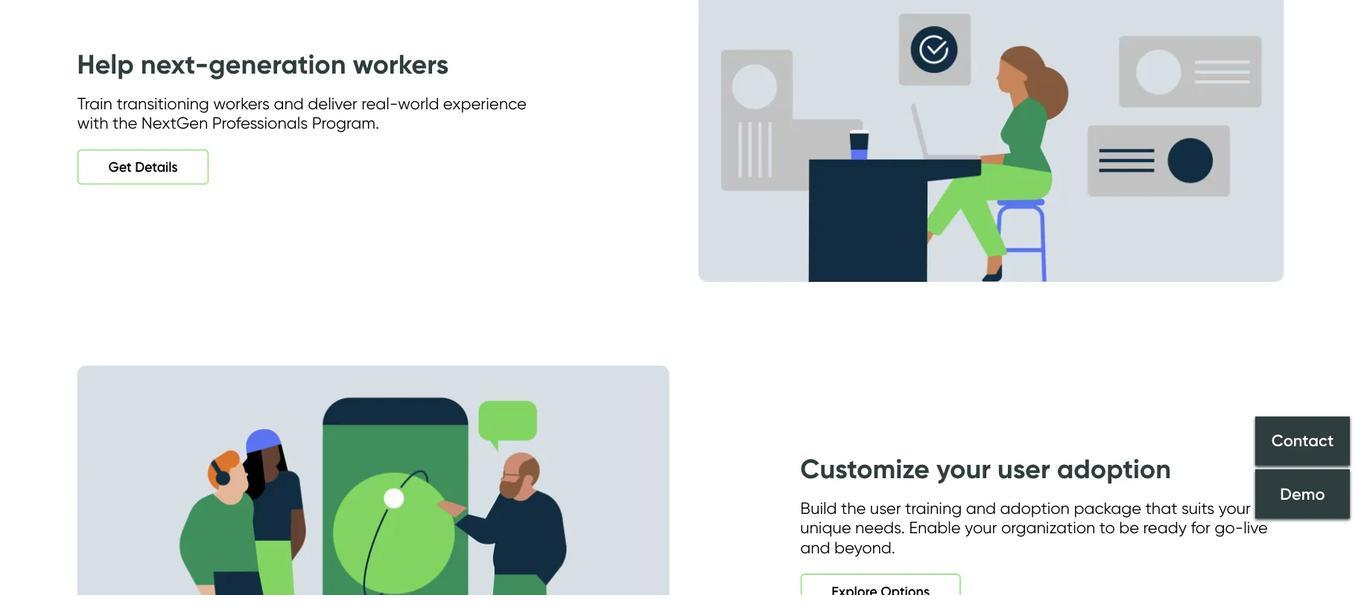 Task type: describe. For each thing, give the bounding box(es) containing it.
user for the
[[870, 499, 901, 518]]

train transitioning workers and deliver real-world experience with the nextgen professionals program.
[[77, 94, 527, 133]]

training
[[905, 499, 962, 518]]

workers inside train transitioning workers and deliver real-world experience with the nextgen professionals program.
[[213, 94, 270, 113]]

nextgen
[[141, 113, 208, 133]]

customize your user adoption
[[800, 453, 1171, 486]]

transitioning
[[117, 94, 209, 113]]

adoption inside the build the user training and adoption package that suits your unique needs. enable your organization to be ready for go-live and beyond.
[[1000, 499, 1070, 518]]

real-
[[362, 94, 398, 113]]

world
[[398, 94, 439, 113]]

0 vertical spatial workers
[[353, 47, 449, 81]]

to
[[1099, 518, 1115, 538]]

help
[[77, 47, 134, 81]]

your right enable
[[965, 518, 997, 538]]

contact
[[1271, 431, 1334, 451]]

program.
[[312, 113, 379, 133]]

for
[[1191, 518, 1211, 538]]

package
[[1074, 499, 1141, 518]]

enable
[[909, 518, 961, 538]]

next-
[[141, 47, 209, 81]]

go-
[[1215, 518, 1244, 538]]

suits
[[1181, 499, 1214, 518]]

live
[[1244, 518, 1268, 538]]

needs.
[[855, 518, 905, 538]]

experience
[[443, 94, 527, 113]]



Task type: locate. For each thing, give the bounding box(es) containing it.
and
[[274, 94, 304, 113], [966, 499, 996, 518], [800, 538, 830, 558]]

0 horizontal spatial the
[[112, 113, 137, 133]]

adoption down the "customize your user adoption"
[[1000, 499, 1070, 518]]

user up the build the user training and adoption package that suits your unique needs. enable your organization to be ready for go-live and beyond.
[[998, 453, 1050, 486]]

user
[[998, 453, 1050, 486], [870, 499, 901, 518]]

1 horizontal spatial workers
[[353, 47, 449, 81]]

your
[[936, 453, 991, 486], [1219, 499, 1251, 518], [965, 518, 997, 538]]

ready
[[1143, 518, 1187, 538]]

workers up world
[[353, 47, 449, 81]]

1 vertical spatial adoption
[[1000, 499, 1070, 518]]

user down the customize at the bottom of page
[[870, 499, 901, 518]]

generation
[[209, 47, 346, 81]]

be
[[1119, 518, 1139, 538]]

workers down help next-generation workers
[[213, 94, 270, 113]]

0 horizontal spatial user
[[870, 499, 901, 518]]

0 vertical spatial adoption
[[1057, 453, 1171, 486]]

demo link
[[1255, 470, 1350, 519]]

the inside the build the user training and adoption package that suits your unique needs. enable your organization to be ready for go-live and beyond.
[[841, 499, 866, 518]]

1 horizontal spatial user
[[998, 453, 1050, 486]]

get details
[[108, 159, 178, 175]]

and down the build
[[800, 538, 830, 558]]

customize
[[800, 453, 930, 486]]

and down generation
[[274, 94, 304, 113]]

0 horizontal spatial workers
[[213, 94, 270, 113]]

0 vertical spatial the
[[112, 113, 137, 133]]

user inside the build the user training and adoption package that suits your unique needs. enable your organization to be ready for go-live and beyond.
[[870, 499, 901, 518]]

details
[[135, 159, 178, 175]]

the right "with"
[[112, 113, 137, 133]]

workers
[[353, 47, 449, 81], [213, 94, 270, 113]]

the
[[112, 113, 137, 133], [841, 499, 866, 518]]

that
[[1146, 499, 1177, 518]]

1 vertical spatial the
[[841, 499, 866, 518]]

1 vertical spatial user
[[870, 499, 901, 518]]

beyond.
[[834, 538, 895, 558]]

and inside train transitioning workers and deliver real-world experience with the nextgen professionals program.
[[274, 94, 304, 113]]

build the user training and adoption package that suits your unique needs. enable your organization to be ready for go-live and beyond.
[[800, 499, 1268, 558]]

0 vertical spatial user
[[998, 453, 1050, 486]]

0 horizontal spatial and
[[274, 94, 304, 113]]

build
[[800, 499, 837, 518]]

1 horizontal spatial and
[[800, 538, 830, 558]]

get
[[108, 159, 132, 175]]

and down the "customize your user adoption"
[[966, 499, 996, 518]]

1 vertical spatial workers
[[213, 94, 270, 113]]

the inside train transitioning workers and deliver real-world experience with the nextgen professionals program.
[[112, 113, 137, 133]]

your right suits
[[1219, 499, 1251, 518]]

demo
[[1280, 484, 1325, 505]]

your up 'training'
[[936, 453, 991, 486]]

the right the build
[[841, 499, 866, 518]]

deliver
[[308, 94, 357, 113]]

2 horizontal spatial and
[[966, 499, 996, 518]]

adoption up package
[[1057, 453, 1171, 486]]

contact link
[[1255, 417, 1350, 466]]

1 horizontal spatial the
[[841, 499, 866, 518]]

get details link
[[77, 149, 209, 185]]

1 vertical spatial and
[[966, 499, 996, 518]]

adoption
[[1057, 453, 1171, 486], [1000, 499, 1070, 518]]

2 vertical spatial and
[[800, 538, 830, 558]]

help next-generation workers
[[77, 47, 449, 81]]

organization
[[1001, 518, 1095, 538]]

train
[[77, 94, 112, 113]]

with
[[77, 113, 108, 133]]

professionals
[[212, 113, 308, 133]]

0 vertical spatial and
[[274, 94, 304, 113]]

unique
[[800, 518, 851, 538]]

user for your
[[998, 453, 1050, 486]]



Task type: vqa. For each thing, say whether or not it's contained in the screenshot.
THE 'FOR'
yes



